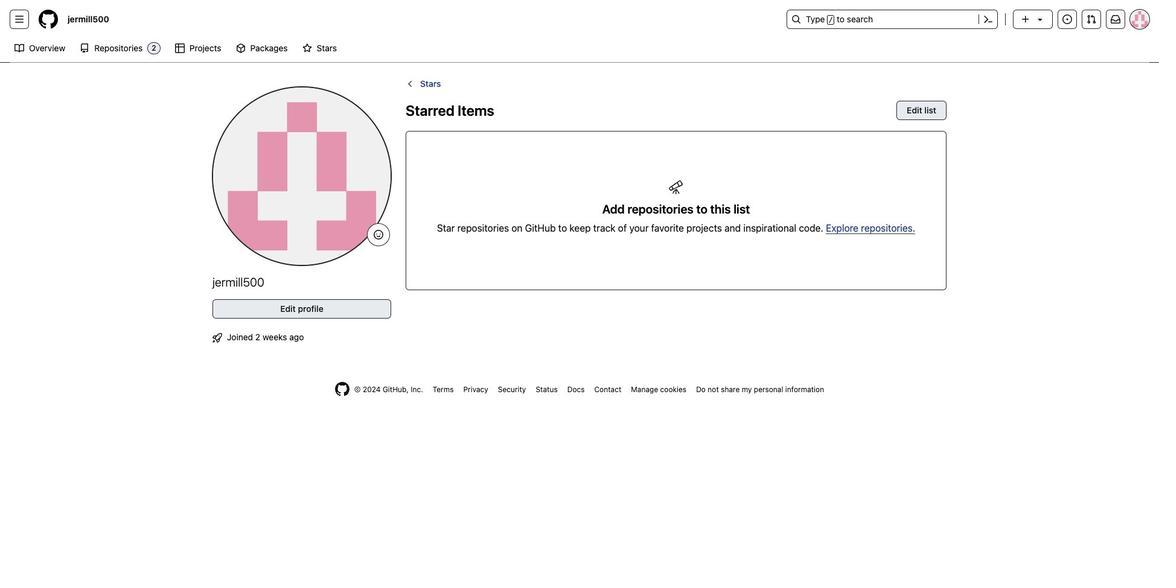 Task type: describe. For each thing, give the bounding box(es) containing it.
git pull request image
[[1087, 14, 1097, 24]]

book image
[[14, 43, 24, 53]]

smiley image
[[374, 230, 384, 240]]

triangle down image
[[1036, 14, 1046, 24]]

plus image
[[1021, 14, 1031, 24]]

star image
[[302, 43, 312, 53]]

chevron left image
[[406, 79, 416, 88]]

notifications image
[[1111, 14, 1121, 24]]

1 vertical spatial homepage image
[[335, 382, 350, 397]]



Task type: locate. For each thing, give the bounding box(es) containing it.
issue opened image
[[1063, 14, 1073, 24]]

0 vertical spatial homepage image
[[39, 10, 58, 29]]

0 horizontal spatial homepage image
[[39, 10, 58, 29]]

rocket image
[[213, 333, 222, 343]]

command palette image
[[984, 14, 994, 24]]

1 horizontal spatial homepage image
[[335, 382, 350, 397]]

telescope image
[[669, 180, 684, 194]]

package image
[[236, 43, 246, 53]]

table image
[[175, 43, 185, 53]]

change your avatar image
[[213, 87, 391, 266]]

repo image
[[80, 43, 90, 53]]

homepage image
[[39, 10, 58, 29], [335, 382, 350, 397]]



Task type: vqa. For each thing, say whether or not it's contained in the screenshot.
Project navigation
no



